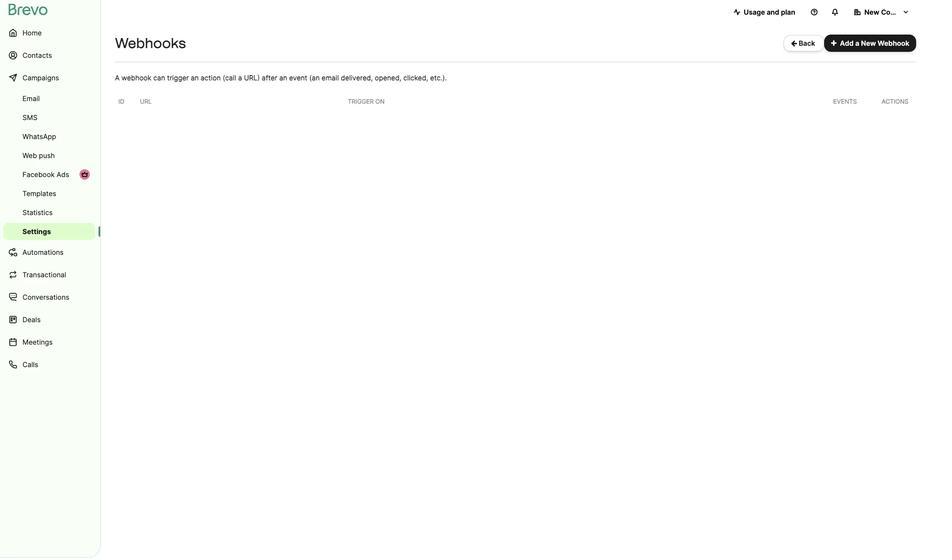 Task type: describe. For each thing, give the bounding box(es) containing it.
a
[[115, 73, 120, 82]]

trigger
[[167, 73, 189, 82]]

conversations
[[22, 293, 69, 302]]

0 horizontal spatial a
[[238, 73, 242, 82]]

after
[[262, 73, 277, 82]]

actions
[[882, 98, 909, 105]]

web
[[22, 151, 37, 160]]

events
[[833, 98, 857, 105]]

conversations link
[[3, 287, 95, 308]]

(an
[[309, 73, 320, 82]]

statistics link
[[3, 204, 95, 221]]

new company button
[[847, 3, 916, 21]]

1 an from the left
[[191, 73, 199, 82]]

action
[[201, 73, 221, 82]]

webhooks
[[115, 35, 186, 51]]

web push
[[22, 151, 55, 160]]

plan
[[781, 8, 795, 16]]

arrow left image
[[791, 40, 797, 47]]

facebook ads
[[22, 170, 69, 179]]

add a new webhook button
[[824, 35, 916, 52]]

url)
[[244, 73, 260, 82]]

calls
[[22, 360, 38, 369]]

facebook
[[22, 170, 55, 179]]

email link
[[3, 90, 95, 107]]

new company
[[864, 8, 913, 16]]

back
[[797, 39, 817, 48]]

ads
[[57, 170, 69, 179]]

usage and plan button
[[727, 3, 802, 21]]

trigger on
[[348, 98, 385, 105]]

add a new webhook
[[840, 39, 909, 48]]

home link
[[3, 22, 95, 43]]

sms
[[22, 113, 37, 122]]

contacts
[[22, 51, 52, 60]]

sms link
[[3, 109, 95, 126]]

event
[[289, 73, 307, 82]]

home
[[22, 29, 42, 37]]

id
[[118, 98, 124, 105]]

clicked,
[[403, 73, 428, 82]]

left___rvooi image
[[81, 171, 88, 178]]

opened,
[[375, 73, 401, 82]]

web push link
[[3, 147, 95, 164]]

deals
[[22, 315, 41, 324]]

usage
[[744, 8, 765, 16]]

whatsapp
[[22, 132, 56, 141]]



Task type: locate. For each thing, give the bounding box(es) containing it.
(call
[[223, 73, 236, 82]]

1 vertical spatial a
[[238, 73, 242, 82]]

a inside add a new webhook button
[[855, 39, 859, 48]]

0 vertical spatial new
[[864, 8, 879, 16]]

an
[[191, 73, 199, 82], [279, 73, 287, 82]]

templates link
[[3, 185, 95, 202]]

webhook
[[122, 73, 151, 82]]

an left action
[[191, 73, 199, 82]]

meetings
[[22, 338, 53, 346]]

transactional
[[22, 270, 66, 279]]

contacts link
[[3, 45, 95, 66]]

can
[[153, 73, 165, 82]]

settings
[[22, 227, 51, 236]]

new right add
[[861, 39, 876, 48]]

settings link
[[3, 223, 95, 240]]

back link
[[784, 35, 824, 51]]

etc.).
[[430, 73, 447, 82]]

on
[[375, 98, 385, 105]]

plus image
[[831, 40, 837, 47]]

an right "after"
[[279, 73, 287, 82]]

statistics
[[22, 208, 53, 217]]

trigger
[[348, 98, 374, 105]]

url
[[140, 98, 152, 105]]

1 horizontal spatial an
[[279, 73, 287, 82]]

new
[[864, 8, 879, 16], [861, 39, 876, 48]]

calls link
[[3, 354, 95, 375]]

email
[[22, 94, 40, 103]]

new left company
[[864, 8, 879, 16]]

company
[[881, 8, 913, 16]]

email
[[322, 73, 339, 82]]

1 vertical spatial new
[[861, 39, 876, 48]]

webhook
[[878, 39, 909, 48]]

a right (call
[[238, 73, 242, 82]]

a
[[855, 39, 859, 48], [238, 73, 242, 82]]

and
[[767, 8, 779, 16]]

1 horizontal spatial a
[[855, 39, 859, 48]]

whatsapp link
[[3, 128, 95, 145]]

campaigns link
[[3, 67, 95, 88]]

add
[[840, 39, 854, 48]]

automations
[[22, 248, 64, 257]]

push
[[39, 151, 55, 160]]

a right add
[[855, 39, 859, 48]]

automations link
[[3, 242, 95, 263]]

templates
[[22, 189, 56, 198]]

meetings link
[[3, 332, 95, 353]]

campaigns
[[22, 73, 59, 82]]

0 horizontal spatial an
[[191, 73, 199, 82]]

a webhook can trigger an action (call a url) after an event (an email delivered, opened, clicked, etc.).
[[115, 73, 447, 82]]

transactional link
[[3, 264, 95, 285]]

facebook ads link
[[3, 166, 95, 183]]

2 an from the left
[[279, 73, 287, 82]]

deals link
[[3, 309, 95, 330]]

usage and plan
[[744, 8, 795, 16]]

delivered,
[[341, 73, 373, 82]]

0 vertical spatial a
[[855, 39, 859, 48]]



Task type: vqa. For each thing, say whether or not it's contained in the screenshot.
Templates Link
yes



